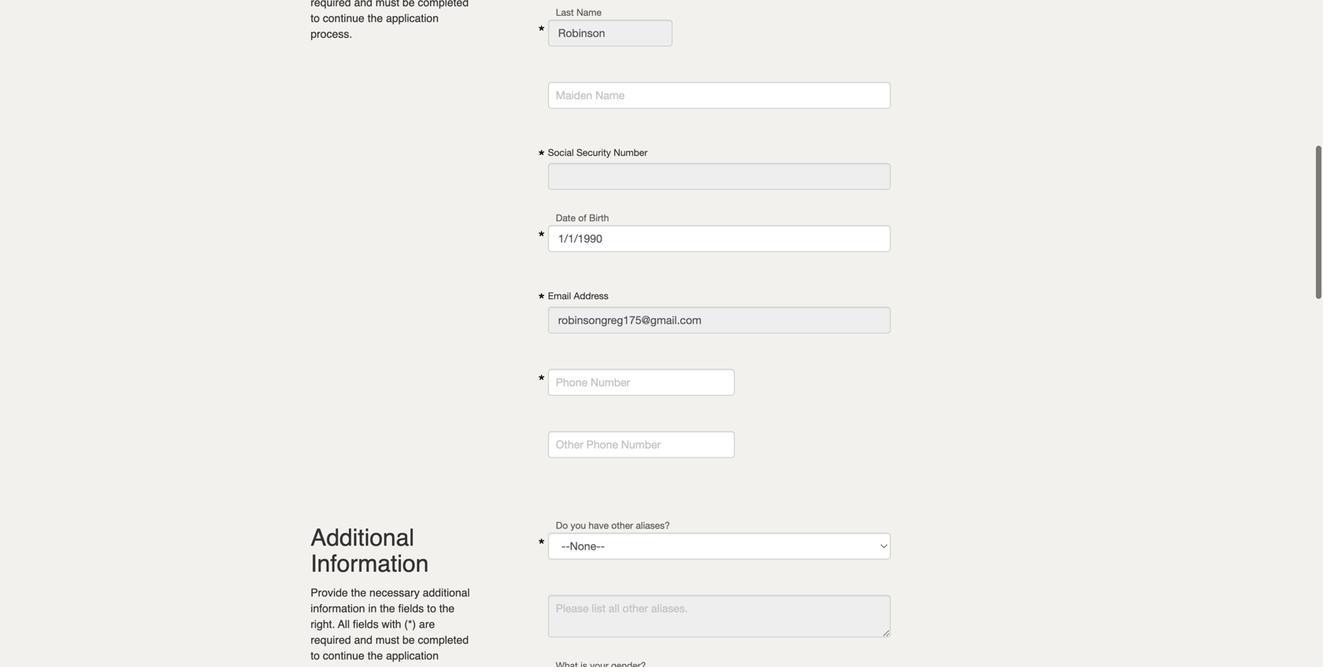 Task type: locate. For each thing, give the bounding box(es) containing it.
maiden
[[556, 89, 592, 102]]

do you have other aliases?
[[556, 520, 670, 531]]

number
[[614, 147, 648, 158], [591, 375, 630, 388], [621, 438, 661, 451]]

the down additional
[[439, 602, 455, 615]]

0 vertical spatial phone
[[556, 375, 587, 388]]

1 vertical spatial fields
[[353, 618, 379, 630]]

date
[[556, 212, 576, 223]]

have
[[589, 520, 609, 531]]

please list all other aliases.
[[556, 602, 688, 615]]

0 horizontal spatial fields
[[353, 618, 379, 630]]

other
[[611, 520, 633, 531], [623, 602, 648, 615]]

social security number element
[[548, 163, 891, 190]]

the
[[351, 586, 366, 599], [380, 602, 395, 615], [439, 602, 455, 615], [368, 649, 383, 662]]

other right the have
[[611, 520, 633, 531]]

security
[[576, 147, 611, 158]]

last name
[[556, 7, 602, 18]]

phone right other
[[586, 438, 618, 451]]

0 horizontal spatial to
[[311, 649, 320, 662]]

application
[[386, 649, 439, 662]]

name right maiden
[[595, 89, 625, 102]]

other phone number
[[556, 438, 661, 451]]

the down and
[[368, 649, 383, 662]]

0 vertical spatial fields
[[398, 602, 424, 615]]

to up process.
[[311, 649, 320, 662]]

Maiden Name text field
[[548, 82, 891, 109]]

name right last
[[576, 7, 602, 18]]

number for security
[[614, 147, 648, 158]]

0 vertical spatial other
[[611, 520, 633, 531]]

1 vertical spatial other
[[623, 602, 648, 615]]

to
[[427, 602, 436, 615], [311, 649, 320, 662]]

1 vertical spatial phone
[[586, 438, 618, 451]]

phone
[[556, 375, 587, 388], [586, 438, 618, 451]]

other right all
[[623, 602, 648, 615]]

process.
[[311, 665, 352, 667]]

fields
[[398, 602, 424, 615], [353, 618, 379, 630]]

additional
[[423, 586, 470, 599]]

0 vertical spatial number
[[614, 147, 648, 158]]

necessary
[[369, 586, 420, 599]]

number down phone number text field
[[621, 438, 661, 451]]

fields up and
[[353, 618, 379, 630]]

1 vertical spatial number
[[591, 375, 630, 388]]

other for aliases.
[[623, 602, 648, 615]]

number up the "other phone number"
[[591, 375, 630, 388]]

1 horizontal spatial fields
[[398, 602, 424, 615]]

social security number
[[548, 147, 648, 158]]

number right security at left
[[614, 147, 648, 158]]

required
[[311, 633, 351, 646]]

and
[[354, 633, 372, 646]]

0 vertical spatial name
[[576, 7, 602, 18]]

to up the are
[[427, 602, 436, 615]]

birth
[[589, 212, 609, 223]]

2 vertical spatial number
[[621, 438, 661, 451]]

aliases?
[[636, 520, 670, 531]]

aliases.
[[651, 602, 688, 615]]

phone up other
[[556, 375, 587, 388]]

Last Name text field
[[548, 20, 673, 46]]

right.
[[311, 618, 335, 630]]

fields up (*) on the left
[[398, 602, 424, 615]]

name
[[576, 7, 602, 18], [595, 89, 625, 102]]

Phone Number text field
[[548, 369, 735, 396]]

1 vertical spatial name
[[595, 89, 625, 102]]

all
[[609, 602, 620, 615]]

1 vertical spatial to
[[311, 649, 320, 662]]

0 vertical spatial to
[[427, 602, 436, 615]]

maiden name
[[556, 89, 625, 102]]



Task type: describe. For each thing, give the bounding box(es) containing it.
in
[[368, 602, 377, 615]]

are
[[419, 618, 435, 630]]

must
[[376, 633, 399, 646]]

1 horizontal spatial to
[[427, 602, 436, 615]]

Email Address text field
[[548, 307, 891, 333]]

(*)
[[404, 618, 416, 630]]

of
[[578, 212, 586, 223]]

the up 'information'
[[351, 586, 366, 599]]

continue
[[323, 649, 365, 662]]

be
[[402, 633, 415, 646]]

social
[[548, 147, 574, 158]]

last
[[556, 7, 574, 18]]

completed
[[418, 633, 469, 646]]

Please list all other aliases. text field
[[548, 595, 891, 637]]

Other Phone Number text field
[[548, 431, 735, 458]]

please
[[556, 602, 589, 615]]

other
[[556, 438, 583, 451]]

additional information
[[311, 524, 429, 577]]

you
[[571, 520, 586, 531]]

the right in
[[380, 602, 395, 615]]

Date of Birth text field
[[548, 225, 891, 252]]

do
[[556, 520, 568, 531]]

email address
[[548, 290, 609, 301]]

name for last name
[[576, 7, 602, 18]]

other for aliases?
[[611, 520, 633, 531]]

information
[[311, 550, 429, 577]]

additional
[[311, 524, 414, 551]]

phone number
[[556, 375, 630, 388]]

email
[[548, 290, 571, 301]]

address
[[574, 290, 609, 301]]

name for maiden name
[[595, 89, 625, 102]]

number for phone
[[621, 438, 661, 451]]

provide
[[311, 586, 348, 599]]

list
[[592, 602, 606, 615]]

with
[[382, 618, 401, 630]]

information
[[311, 602, 365, 615]]

date of birth
[[556, 212, 609, 223]]

provide the necessary additional information in the fields to the right. all fields with (*) are required and must be completed to continue the application process.
[[311, 586, 470, 667]]

all
[[338, 618, 350, 630]]



Task type: vqa. For each thing, say whether or not it's contained in the screenshot.
second requesting
no



